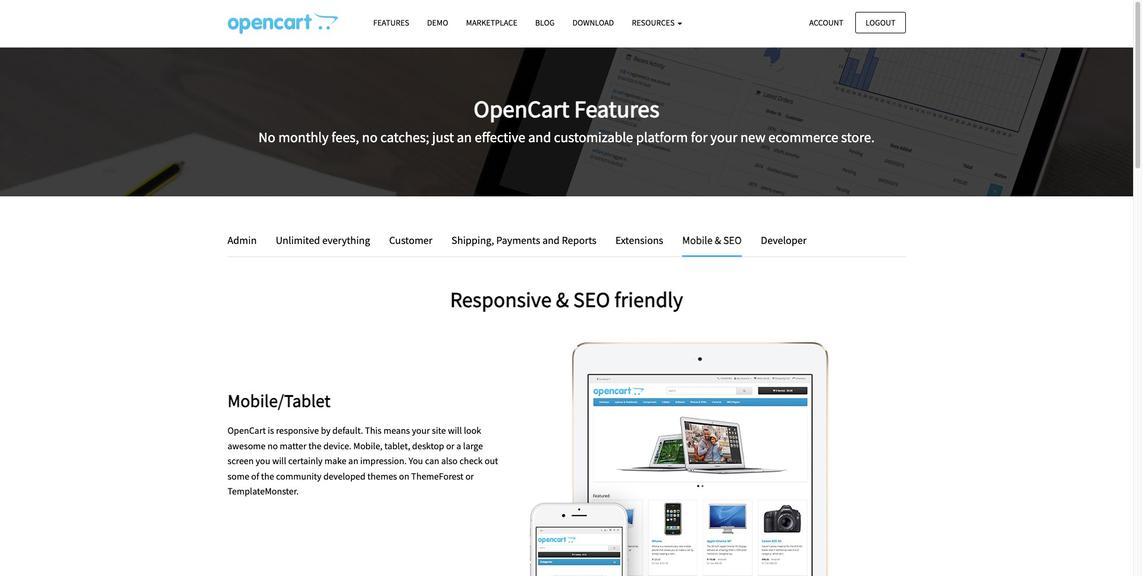 Task type: vqa. For each thing, say whether or not it's contained in the screenshot.
the opencart - account register 'image'
no



Task type: locate. For each thing, give the bounding box(es) containing it.
and
[[529, 128, 552, 146], [543, 233, 560, 247]]

0 horizontal spatial &
[[556, 286, 569, 313]]

0 horizontal spatial will
[[272, 455, 286, 467]]

0 vertical spatial opencart
[[474, 94, 570, 124]]

opencart features no monthly fees, no catches; just an effective and customizable platform for your new ecommerce store.
[[259, 94, 875, 146]]

resources link
[[623, 13, 692, 33]]

customer
[[389, 233, 433, 247]]

seo for mobile
[[724, 233, 742, 247]]

unlimited
[[276, 233, 320, 247]]

opencart
[[474, 94, 570, 124], [228, 424, 266, 436]]

opencart for is
[[228, 424, 266, 436]]

0 horizontal spatial an
[[349, 455, 359, 467]]

mobile,
[[354, 440, 383, 452]]

features left demo
[[374, 17, 410, 28]]

0 vertical spatial seo
[[724, 233, 742, 247]]

community
[[276, 470, 322, 482]]

will right you
[[272, 455, 286, 467]]

or
[[446, 440, 455, 452], [466, 470, 474, 482]]

unlimited everything
[[276, 233, 370, 247]]

an right just
[[457, 128, 472, 146]]

account
[[810, 17, 844, 28]]

opencart for features
[[474, 94, 570, 124]]

on
[[399, 470, 410, 482]]

will up a
[[448, 424, 462, 436]]

no
[[259, 128, 276, 146]]

means
[[384, 424, 410, 436]]

tablet,
[[385, 440, 411, 452]]

blog link
[[527, 13, 564, 33]]

1 vertical spatial your
[[412, 424, 430, 436]]

an up developed
[[349, 455, 359, 467]]

and left reports
[[543, 233, 560, 247]]

no
[[362, 128, 378, 146], [268, 440, 278, 452]]

1 vertical spatial opencart
[[228, 424, 266, 436]]

no down is at the bottom
[[268, 440, 278, 452]]

an
[[457, 128, 472, 146], [349, 455, 359, 467]]

platform
[[637, 128, 688, 146]]

screen
[[228, 455, 254, 467]]

opencart inside opencart is responsive by default. this means your site will look awesome no matter the device. mobile, tablet, desktop or a large screen you will certainly make an impression. you can also check out some of the community developed themes on themeforest or templatemonster.
[[228, 424, 266, 436]]

site
[[432, 424, 446, 436]]

0 vertical spatial the
[[309, 440, 322, 452]]

0 horizontal spatial no
[[268, 440, 278, 452]]

0 horizontal spatial or
[[446, 440, 455, 452]]

unlimited everything link
[[267, 232, 379, 249]]

your
[[711, 128, 738, 146], [412, 424, 430, 436]]

monthly
[[279, 128, 329, 146]]

your right 'for'
[[711, 128, 738, 146]]

&
[[715, 233, 722, 247], [556, 286, 569, 313]]

large
[[463, 440, 483, 452]]

no right fees,
[[362, 128, 378, 146]]

is
[[268, 424, 274, 436]]

impression.
[[360, 455, 407, 467]]

1 horizontal spatial your
[[711, 128, 738, 146]]

also
[[441, 455, 458, 467]]

customizable
[[554, 128, 634, 146]]

and inside opencart features no monthly fees, no catches; just an effective and customizable platform for your new ecommerce store.
[[529, 128, 552, 146]]

responsive & seo friendly
[[450, 286, 684, 313]]

you
[[256, 455, 271, 467]]

seo left friendly on the right of the page
[[574, 286, 611, 313]]

& for mobile
[[715, 233, 722, 247]]

desktop
[[412, 440, 444, 452]]

download link
[[564, 13, 623, 33]]

1 vertical spatial &
[[556, 286, 569, 313]]

0 horizontal spatial seo
[[574, 286, 611, 313]]

and right effective
[[529, 128, 552, 146]]

0 vertical spatial no
[[362, 128, 378, 146]]

or down 'check'
[[466, 470, 474, 482]]

features
[[374, 17, 410, 28], [575, 94, 660, 124]]

this
[[365, 424, 382, 436]]

seo right mobile at the top right of page
[[724, 233, 742, 247]]

1 vertical spatial no
[[268, 440, 278, 452]]

0 vertical spatial will
[[448, 424, 462, 436]]

1 horizontal spatial opencart
[[474, 94, 570, 124]]

0 vertical spatial an
[[457, 128, 472, 146]]

the
[[309, 440, 322, 452], [261, 470, 274, 482]]

0 horizontal spatial the
[[261, 470, 274, 482]]

shipping, payments and reports link
[[443, 232, 606, 249]]

1 horizontal spatial features
[[575, 94, 660, 124]]

1 horizontal spatial &
[[715, 233, 722, 247]]

resources
[[632, 17, 677, 28]]

themeforest
[[412, 470, 464, 482]]

you
[[409, 455, 423, 467]]

store.
[[842, 128, 875, 146]]

new
[[741, 128, 766, 146]]

1 vertical spatial will
[[272, 455, 286, 467]]

opencart up awesome
[[228, 424, 266, 436]]

blog
[[536, 17, 555, 28]]

1 horizontal spatial seo
[[724, 233, 742, 247]]

1 horizontal spatial no
[[362, 128, 378, 146]]

1 vertical spatial or
[[466, 470, 474, 482]]

0 horizontal spatial features
[[374, 17, 410, 28]]

features link
[[365, 13, 418, 33]]

0 horizontal spatial your
[[412, 424, 430, 436]]

developed
[[324, 470, 366, 482]]

0 vertical spatial or
[[446, 440, 455, 452]]

developer
[[761, 233, 807, 247]]

0 horizontal spatial opencart
[[228, 424, 266, 436]]

1 vertical spatial seo
[[574, 286, 611, 313]]

seo for responsive
[[574, 286, 611, 313]]

the right of
[[261, 470, 274, 482]]

the up certainly
[[309, 440, 322, 452]]

0 vertical spatial your
[[711, 128, 738, 146]]

1 vertical spatial an
[[349, 455, 359, 467]]

or left a
[[446, 440, 455, 452]]

opencart up effective
[[474, 94, 570, 124]]

1 vertical spatial features
[[575, 94, 660, 124]]

0 vertical spatial and
[[529, 128, 552, 146]]

opencart inside opencart features no monthly fees, no catches; just an effective and customizable platform for your new ecommerce store.
[[474, 94, 570, 124]]

make
[[325, 455, 347, 467]]

will
[[448, 424, 462, 436], [272, 455, 286, 467]]

everything
[[322, 233, 370, 247]]

seo
[[724, 233, 742, 247], [574, 286, 611, 313]]

0 vertical spatial &
[[715, 233, 722, 247]]

1 horizontal spatial an
[[457, 128, 472, 146]]

features up customizable
[[575, 94, 660, 124]]

marketplace link
[[457, 13, 527, 33]]

your up desktop
[[412, 424, 430, 436]]

awesome
[[228, 440, 266, 452]]

for
[[691, 128, 708, 146]]

1 horizontal spatial or
[[466, 470, 474, 482]]

1 vertical spatial the
[[261, 470, 274, 482]]

can
[[425, 455, 440, 467]]



Task type: describe. For each thing, give the bounding box(es) containing it.
your inside opencart features no monthly fees, no catches; just an effective and customizable platform for your new ecommerce store.
[[711, 128, 738, 146]]

responsive
[[276, 424, 319, 436]]

out
[[485, 455, 499, 467]]

mobile/tablet
[[228, 389, 331, 412]]

of
[[251, 470, 259, 482]]

1 horizontal spatial will
[[448, 424, 462, 436]]

mobile & seo
[[683, 233, 742, 247]]

an inside opencart is responsive by default. this means your site will look awesome no matter the device. mobile, tablet, desktop or a large screen you will certainly make an impression. you can also check out some of the community developed themes on themeforest or templatemonster.
[[349, 455, 359, 467]]

some
[[228, 470, 249, 482]]

your inside opencart is responsive by default. this means your site will look awesome no matter the device. mobile, tablet, desktop or a large screen you will certainly make an impression. you can also check out some of the community developed themes on themeforest or templatemonster.
[[412, 424, 430, 436]]

matter
[[280, 440, 307, 452]]

shipping, payments and reports
[[452, 233, 597, 247]]

reports
[[562, 233, 597, 247]]

themes
[[368, 470, 397, 482]]

customer link
[[381, 232, 442, 249]]

ecommerce
[[769, 128, 839, 146]]

logout
[[866, 17, 896, 28]]

logout link
[[856, 12, 906, 33]]

features inside opencart features no monthly fees, no catches; just an effective and customizable platform for your new ecommerce store.
[[575, 94, 660, 124]]

templatemonster.
[[228, 485, 299, 497]]

marketplace
[[466, 17, 518, 28]]

shipping,
[[452, 233, 494, 247]]

device.
[[324, 440, 352, 452]]

a
[[457, 440, 462, 452]]

1 vertical spatial and
[[543, 233, 560, 247]]

admin
[[228, 233, 257, 247]]

developer link
[[752, 232, 807, 249]]

demo link
[[418, 13, 457, 33]]

payments
[[497, 233, 541, 247]]

mobile
[[683, 233, 713, 247]]

friendly
[[615, 286, 684, 313]]

& for responsive
[[556, 286, 569, 313]]

demo
[[427, 17, 449, 28]]

mobile / tablet image
[[518, 342, 844, 576]]

check
[[460, 455, 483, 467]]

1 horizontal spatial the
[[309, 440, 322, 452]]

no inside opencart is responsive by default. this means your site will look awesome no matter the device. mobile, tablet, desktop or a large screen you will certainly make an impression. you can also check out some of the community developed themes on themeforest or templatemonster.
[[268, 440, 278, 452]]

extensions link
[[607, 232, 673, 249]]

an inside opencart features no monthly fees, no catches; just an effective and customizable platform for your new ecommerce store.
[[457, 128, 472, 146]]

just
[[432, 128, 454, 146]]

default.
[[333, 424, 363, 436]]

look
[[464, 424, 482, 436]]

fees,
[[332, 128, 359, 146]]

responsive
[[450, 286, 552, 313]]

opencart is responsive by default. this means your site will look awesome no matter the device. mobile, tablet, desktop or a large screen you will certainly make an impression. you can also check out some of the community developed themes on themeforest or templatemonster.
[[228, 424, 499, 497]]

certainly
[[288, 455, 323, 467]]

download
[[573, 17, 614, 28]]

mobile & seo link
[[674, 232, 751, 257]]

account link
[[800, 12, 854, 33]]

effective
[[475, 128, 526, 146]]

0 vertical spatial features
[[374, 17, 410, 28]]

admin link
[[228, 232, 266, 249]]

extensions
[[616, 233, 664, 247]]

by
[[321, 424, 331, 436]]

opencart - features image
[[228, 13, 338, 34]]

catches;
[[381, 128, 430, 146]]

no inside opencart features no monthly fees, no catches; just an effective and customizable platform for your new ecommerce store.
[[362, 128, 378, 146]]



